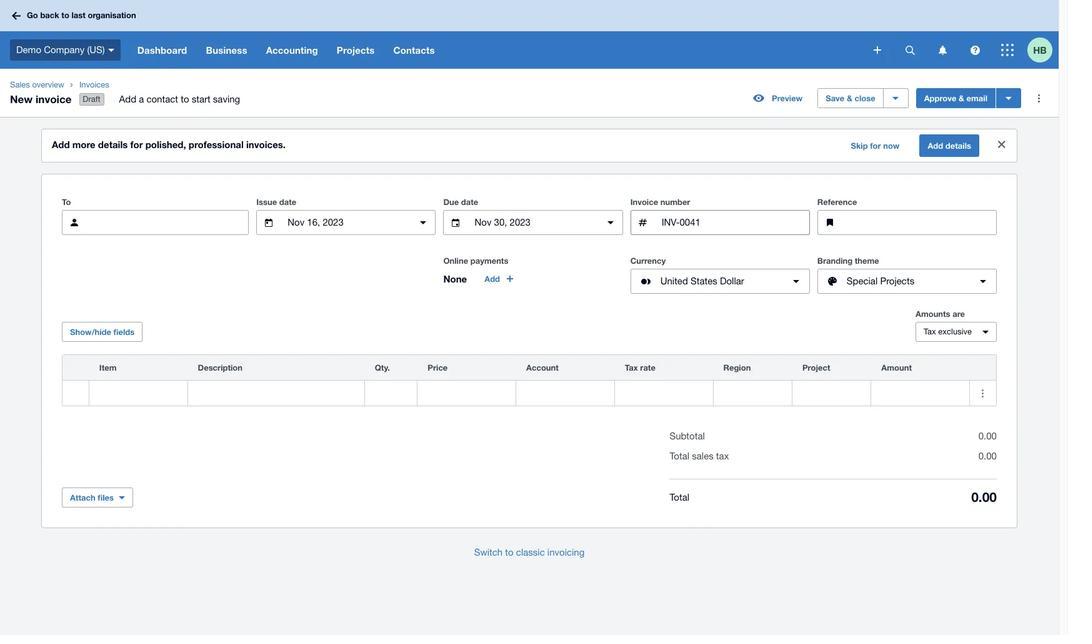 Task type: locate. For each thing, give the bounding box(es) containing it.
svg image right '(us)' in the top left of the page
[[108, 49, 114, 52]]

business
[[206, 44, 247, 56]]

add inside button
[[928, 141, 944, 151]]

for inside 'button'
[[870, 141, 881, 151]]

attach
[[70, 493, 95, 503]]

1 date from the left
[[279, 197, 297, 207]]

0 vertical spatial total
[[670, 451, 690, 461]]

to left last
[[61, 10, 69, 20]]

reference
[[818, 197, 857, 207]]

tax
[[924, 327, 936, 336], [625, 363, 638, 373]]

tax exclusive button
[[916, 322, 997, 342]]

contact element
[[62, 210, 249, 235]]

2 horizontal spatial to
[[505, 547, 514, 558]]

total down the total sales tax
[[670, 492, 690, 502]]

company
[[44, 44, 85, 55]]

special projects button
[[818, 269, 997, 294]]

1 vertical spatial tax
[[625, 363, 638, 373]]

for left now
[[870, 141, 881, 151]]

invoices
[[79, 80, 109, 89]]

0 vertical spatial 0.00
[[979, 431, 997, 441]]

united states dollar button
[[631, 269, 810, 294]]

2 horizontal spatial svg image
[[1002, 44, 1014, 56]]

to inside button
[[505, 547, 514, 558]]

united
[[661, 276, 688, 286]]

date for issue date
[[279, 197, 297, 207]]

0 vertical spatial tax
[[924, 327, 936, 336]]

1 horizontal spatial projects
[[881, 276, 915, 286]]

none
[[444, 273, 467, 285]]

1 total from the top
[[670, 451, 690, 461]]

banner
[[0, 0, 1059, 69]]

1 vertical spatial 0.00
[[979, 451, 997, 461]]

Invoice number text field
[[661, 211, 810, 235]]

due
[[444, 197, 459, 207]]

demo company (us) button
[[0, 31, 128, 69]]

projects inside navigation
[[337, 44, 375, 56]]

2 & from the left
[[959, 93, 965, 103]]

online payments
[[444, 256, 509, 266]]

0 horizontal spatial &
[[847, 93, 853, 103]]

for
[[130, 139, 143, 150], [870, 141, 881, 151]]

Reference text field
[[848, 211, 997, 235]]

invoices.
[[246, 139, 286, 150]]

add button
[[477, 269, 523, 289]]

preview
[[772, 93, 803, 103]]

1 horizontal spatial &
[[959, 93, 965, 103]]

add left "more" at the left of the page
[[52, 139, 70, 150]]

date right "due"
[[461, 197, 478, 207]]

projects right special on the top right of page
[[881, 276, 915, 286]]

date right issue
[[279, 197, 297, 207]]

& right save
[[847, 93, 853, 103]]

Description text field
[[188, 381, 364, 405]]

total
[[670, 451, 690, 461], [670, 492, 690, 502]]

1 horizontal spatial details
[[946, 141, 972, 151]]

sales
[[10, 80, 30, 89]]

banner containing hb
[[0, 0, 1059, 69]]

show/hide
[[70, 327, 111, 337]]

currency
[[631, 256, 666, 266]]

total down subtotal
[[670, 451, 690, 461]]

price
[[428, 363, 448, 373]]

svg image
[[12, 12, 21, 20], [1002, 44, 1014, 56], [906, 45, 915, 55]]

date for due date
[[461, 197, 478, 207]]

1 vertical spatial projects
[[881, 276, 915, 286]]

1 vertical spatial to
[[181, 94, 189, 104]]

tax down amounts
[[924, 327, 936, 336]]

contacts
[[394, 44, 435, 56]]

new invoice
[[10, 92, 72, 105]]

total for total
[[670, 492, 690, 502]]

Quantity field
[[365, 381, 417, 405]]

0 horizontal spatial date
[[279, 197, 297, 207]]

more invoice options image
[[1027, 86, 1052, 111]]

draft
[[83, 94, 100, 104]]

0 vertical spatial to
[[61, 10, 69, 20]]

for left polished,
[[130, 139, 143, 150]]

dashboard link
[[128, 31, 197, 69]]

Price field
[[418, 381, 516, 405]]

hb
[[1034, 44, 1047, 55]]

0 horizontal spatial details
[[98, 139, 128, 150]]

& inside approve & email button
[[959, 93, 965, 103]]

& left email
[[959, 93, 965, 103]]

accounting
[[266, 44, 318, 56]]

last
[[72, 10, 86, 20]]

Amount field
[[872, 381, 970, 405]]

2 total from the top
[[670, 492, 690, 502]]

add down payments
[[485, 274, 500, 284]]

description
[[198, 363, 243, 373]]

2 vertical spatial to
[[505, 547, 514, 558]]

tax inside popup button
[[924, 327, 936, 336]]

0 horizontal spatial projects
[[337, 44, 375, 56]]

1 horizontal spatial to
[[181, 94, 189, 104]]

0 horizontal spatial to
[[61, 10, 69, 20]]

navigation containing dashboard
[[128, 31, 865, 69]]

contact
[[147, 94, 178, 104]]

svg image
[[939, 45, 947, 55], [971, 45, 980, 55], [874, 46, 882, 54], [108, 49, 114, 52]]

svg image up close
[[874, 46, 882, 54]]

to
[[61, 10, 69, 20], [181, 94, 189, 104], [505, 547, 514, 558]]

amounts are
[[916, 309, 965, 319]]

sales
[[692, 451, 714, 461]]

subtotal
[[670, 431, 705, 441]]

projects
[[337, 44, 375, 56], [881, 276, 915, 286]]

1 horizontal spatial date
[[461, 197, 478, 207]]

2 date from the left
[[461, 197, 478, 207]]

go back to last organisation
[[27, 10, 136, 20]]

1 horizontal spatial for
[[870, 141, 881, 151]]

to left start
[[181, 94, 189, 104]]

rate
[[640, 363, 656, 373]]

None field
[[89, 381, 187, 406]]

1 vertical spatial total
[[670, 492, 690, 502]]

svg image inside go back to last organisation link
[[12, 12, 21, 20]]

start
[[192, 94, 210, 104]]

0 horizontal spatial svg image
[[12, 12, 21, 20]]

add
[[119, 94, 136, 104], [52, 139, 70, 150], [928, 141, 944, 151], [485, 274, 500, 284]]

invoice
[[631, 197, 658, 207]]

contacts button
[[384, 31, 444, 69]]

& for close
[[847, 93, 853, 103]]

details left the close 'icon' at the right top of the page
[[946, 141, 972, 151]]

tax left rate
[[625, 363, 638, 373]]

hb button
[[1028, 31, 1059, 69]]

add inside button
[[485, 274, 500, 284]]

add left a in the top left of the page
[[119, 94, 136, 104]]

branding theme
[[818, 256, 880, 266]]

date
[[279, 197, 297, 207], [461, 197, 478, 207]]

projects left contacts
[[337, 44, 375, 56]]

& inside save & close button
[[847, 93, 853, 103]]

online
[[444, 256, 468, 266]]

issue date
[[256, 197, 297, 207]]

add right now
[[928, 141, 944, 151]]

to right "switch"
[[505, 547, 514, 558]]

attach files button
[[62, 488, 133, 508]]

skip for now
[[851, 141, 900, 151]]

tax inside 'invoice line item list' element
[[625, 363, 638, 373]]

1 horizontal spatial tax
[[924, 327, 936, 336]]

0 horizontal spatial tax
[[625, 363, 638, 373]]

details
[[98, 139, 128, 150], [946, 141, 972, 151]]

0 vertical spatial projects
[[337, 44, 375, 56]]

united states dollar
[[661, 276, 744, 286]]

1 & from the left
[[847, 93, 853, 103]]

details right "more" at the left of the page
[[98, 139, 128, 150]]

navigation
[[128, 31, 865, 69]]

to
[[62, 197, 71, 207]]

add for add details
[[928, 141, 944, 151]]



Task type: vqa. For each thing, say whether or not it's contained in the screenshot.
the phone
no



Task type: describe. For each thing, give the bounding box(es) containing it.
add for add
[[485, 274, 500, 284]]

approve
[[924, 93, 957, 103]]

attach files
[[70, 493, 114, 503]]

total sales tax
[[670, 451, 729, 461]]

save & close
[[826, 93, 876, 103]]

more line item options element
[[970, 355, 997, 380]]

add details
[[928, 141, 972, 151]]

invoices link
[[74, 79, 250, 91]]

skip for now button
[[844, 136, 907, 156]]

add for add a contact to start saving
[[119, 94, 136, 104]]

total for total sales tax
[[670, 451, 690, 461]]

show/hide fields
[[70, 327, 135, 337]]

amount
[[882, 363, 912, 373]]

tax for tax rate
[[625, 363, 638, 373]]

special projects
[[847, 276, 915, 286]]

sales overview
[[10, 80, 64, 89]]

save & close button
[[818, 88, 884, 108]]

saving
[[213, 94, 240, 104]]

approve & email button
[[916, 88, 996, 108]]

dollar
[[720, 276, 744, 286]]

tax for tax exclusive
[[924, 327, 936, 336]]

states
[[691, 276, 718, 286]]

business button
[[197, 31, 257, 69]]

Due date text field
[[474, 211, 593, 235]]

add for add more details for polished, professional invoices.
[[52, 139, 70, 150]]

show/hide fields button
[[62, 322, 143, 342]]

branding
[[818, 256, 853, 266]]

amounts
[[916, 309, 951, 319]]

classic
[[516, 547, 545, 558]]

dashboard
[[137, 44, 187, 56]]

demo company (us)
[[16, 44, 105, 55]]

close
[[855, 93, 876, 103]]

details inside button
[[946, 141, 972, 151]]

theme
[[855, 256, 880, 266]]

issue
[[256, 197, 277, 207]]

& for email
[[959, 93, 965, 103]]

more line item options image
[[970, 381, 995, 406]]

0.00 for subtotal
[[979, 431, 997, 441]]

preview button
[[746, 88, 810, 108]]

polished,
[[145, 139, 186, 150]]

0.00 for total sales tax
[[979, 451, 997, 461]]

Issue date text field
[[286, 211, 406, 235]]

1 horizontal spatial svg image
[[906, 45, 915, 55]]

add details button
[[920, 134, 980, 157]]

tax
[[716, 451, 729, 461]]

fields
[[114, 327, 135, 337]]

number
[[661, 197, 690, 207]]

svg image inside "demo company (us)" popup button
[[108, 49, 114, 52]]

add more details for polished, professional invoices. status
[[42, 129, 1017, 162]]

account
[[526, 363, 559, 373]]

0 horizontal spatial for
[[130, 139, 143, 150]]

tax exclusive
[[924, 327, 972, 336]]

2 vertical spatial 0.00
[[972, 490, 997, 505]]

are
[[953, 309, 965, 319]]

professional
[[189, 139, 244, 150]]

organisation
[[88, 10, 136, 20]]

more date options image
[[411, 210, 436, 235]]

exclusive
[[939, 327, 972, 336]]

overview
[[32, 80, 64, 89]]

a
[[139, 94, 144, 104]]

switch
[[474, 547, 503, 558]]

invoice number element
[[631, 210, 810, 235]]

files
[[98, 493, 114, 503]]

more
[[72, 139, 95, 150]]

invoicing
[[548, 547, 585, 558]]

svg image up "approve"
[[939, 45, 947, 55]]

now
[[884, 141, 900, 151]]

go
[[27, 10, 38, 20]]

close image
[[990, 132, 1015, 157]]

(us)
[[87, 44, 105, 55]]

switch to classic invoicing
[[474, 547, 585, 558]]

more date options image
[[598, 210, 623, 235]]

switch to classic invoicing button
[[464, 540, 595, 565]]

accounting button
[[257, 31, 327, 69]]

new
[[10, 92, 33, 105]]

skip
[[851, 141, 868, 151]]

invoice number
[[631, 197, 690, 207]]

go back to last organisation link
[[8, 5, 144, 27]]

payments
[[471, 256, 509, 266]]

due date
[[444, 197, 478, 207]]

invoice
[[36, 92, 72, 105]]

project
[[803, 363, 831, 373]]

sales overview link
[[5, 79, 69, 91]]

invoice line item list element
[[62, 355, 997, 406]]

back
[[40, 10, 59, 20]]

special
[[847, 276, 878, 286]]

svg image up email
[[971, 45, 980, 55]]

qty.
[[375, 363, 390, 373]]

item
[[99, 363, 117, 373]]

email
[[967, 93, 988, 103]]

To text field
[[92, 211, 248, 235]]

tax rate
[[625, 363, 656, 373]]

add more details for polished, professional invoices.
[[52, 139, 286, 150]]

save
[[826, 93, 845, 103]]

projects button
[[327, 31, 384, 69]]

add a contact to start saving
[[119, 94, 240, 104]]



